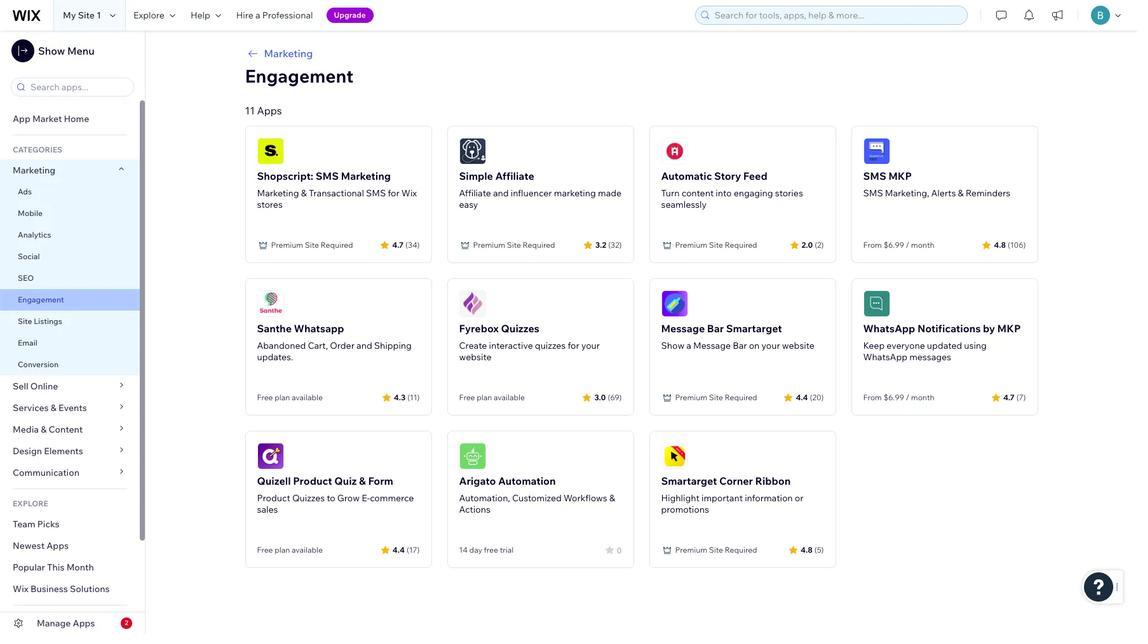 Task type: vqa. For each thing, say whether or not it's contained in the screenshot.
What is the discount?
no



Task type: describe. For each thing, give the bounding box(es) containing it.
(2)
[[815, 240, 824, 250]]

seo link
[[0, 268, 140, 289]]

& inside 'quizell product quiz & form product quizzes to grow e-commerce sales'
[[359, 475, 366, 488]]

social link
[[0, 246, 140, 268]]

alerts
[[932, 188, 956, 199]]

wix inside 'sidebar' element
[[13, 584, 29, 595]]

premium for automatic
[[675, 240, 708, 250]]

app
[[13, 113, 30, 125]]

$6.99 for sms
[[884, 240, 905, 250]]

website inside the message bar smartarget show a message bar on your website
[[782, 340, 815, 352]]

create
[[459, 340, 487, 352]]

to
[[327, 493, 335, 504]]

(20)
[[810, 393, 824, 402]]

social
[[18, 252, 40, 261]]

site listings
[[18, 317, 62, 326]]

Search for tools, apps, help & more... field
[[711, 6, 964, 24]]

free for quizell product quiz & form
[[257, 545, 273, 555]]

corner
[[720, 475, 753, 488]]

wix business solutions link
[[0, 578, 140, 600]]

smartarget corner ribbon highlight important information or promotions
[[661, 475, 804, 516]]

show inside the message bar smartarget show a message bar on your website
[[661, 340, 685, 352]]

services & events
[[13, 402, 87, 414]]

from $6.99 / month for whatsapp
[[864, 393, 935, 402]]

available for quiz
[[292, 545, 323, 555]]

premium site required for sms
[[271, 240, 353, 250]]

required for sms
[[321, 240, 353, 250]]

for inside shopscript: sms marketing marketing & transactional sms for wix stores
[[388, 188, 400, 199]]

4.8 (106)
[[994, 240, 1026, 250]]

site for shopscript:
[[305, 240, 319, 250]]

quizzes inside 'quizell product quiz & form product quizzes to grow e-commerce sales'
[[292, 493, 325, 504]]

feed
[[744, 170, 768, 182]]

popular this month
[[13, 562, 94, 573]]

newest apps link
[[0, 535, 140, 557]]

apps
[[13, 615, 33, 625]]

message bar smartarget logo image
[[661, 291, 688, 317]]

sms mkp logo image
[[864, 138, 890, 165]]

sms right transactional
[[366, 188, 386, 199]]

/ for mkp
[[906, 240, 910, 250]]

sms down 'sms mkp logo'
[[864, 170, 887, 182]]

free plan available for abandoned
[[257, 393, 323, 402]]

from for sms mkp
[[864, 240, 882, 250]]

app market home link
[[0, 108, 140, 130]]

mobile
[[18, 209, 43, 218]]

site for simple
[[507, 240, 521, 250]]

actions
[[459, 504, 491, 516]]

events
[[59, 402, 87, 414]]

stories
[[775, 188, 803, 199]]

messages
[[910, 352, 952, 363]]

by
[[983, 322, 996, 335]]

4.8 for smartarget corner ribbon
[[801, 545, 813, 555]]

or
[[795, 493, 804, 504]]

4.7 (7)
[[1004, 393, 1026, 402]]

email
[[18, 338, 37, 348]]

2.0
[[802, 240, 813, 250]]

premium for simple
[[473, 240, 505, 250]]

0 vertical spatial bar
[[707, 322, 724, 335]]

shopscript: sms marketing logo image
[[257, 138, 284, 165]]

4.8 for sms mkp
[[994, 240, 1006, 250]]

4.4 (17)
[[393, 545, 420, 555]]

4.8 (5)
[[801, 545, 824, 555]]

2 whatsapp from the top
[[864, 352, 908, 363]]

sms up transactional
[[316, 170, 339, 182]]

newest apps
[[13, 540, 69, 552]]

(5)
[[815, 545, 824, 555]]

marketing up transactional
[[341, 170, 391, 182]]

automatic story feed logo image
[[661, 138, 688, 165]]

smartarget inside smartarget corner ribbon highlight important information or promotions
[[661, 475, 717, 488]]

hire a professional
[[236, 10, 313, 21]]

$6.99 for whatsapp
[[884, 393, 905, 402]]

trial
[[500, 545, 514, 555]]

from $6.99 / month for sms
[[864, 240, 935, 250]]

fyrebox quizzes create interactive quizzes for your website
[[459, 322, 600, 363]]

e-
[[362, 493, 370, 504]]

sell online
[[13, 381, 58, 392]]

& inside shopscript: sms marketing marketing & transactional sms for wix stores
[[301, 188, 307, 199]]

quizzes
[[535, 340, 566, 352]]

month for mkp
[[911, 240, 935, 250]]

premium site required for story
[[675, 240, 758, 250]]

Search apps... field
[[27, 78, 130, 96]]

workflows
[[564, 493, 608, 504]]

whatsapp notifications by mkp keep everyone updated using whatsapp messages
[[864, 322, 1021, 363]]

my site 1
[[63, 10, 101, 21]]

(69)
[[608, 393, 622, 402]]

1 vertical spatial affiliate
[[459, 188, 491, 199]]

shopscript:
[[257, 170, 314, 182]]

influencer
[[511, 188, 552, 199]]

sidebar element
[[0, 31, 146, 634]]

shopscript: sms marketing marketing & transactional sms for wix stores
[[257, 170, 417, 210]]

quiz
[[335, 475, 357, 488]]

santhe whatsapp abandoned cart, order and shipping updates.
[[257, 322, 412, 363]]

solutions
[[70, 584, 110, 595]]

popular
[[13, 562, 45, 573]]

your inside the message bar smartarget show a message bar on your website
[[762, 340, 780, 352]]

& inside services & events link
[[51, 402, 57, 414]]

a inside the message bar smartarget show a message bar on your website
[[687, 340, 692, 352]]

services
[[13, 402, 49, 414]]

wix inside shopscript: sms marketing marketing & transactional sms for wix stores
[[402, 188, 417, 199]]

14
[[459, 545, 468, 555]]

arigato automation logo image
[[459, 443, 486, 470]]

santhe whatsapp logo image
[[257, 291, 284, 317]]

website inside fyrebox quizzes create interactive quizzes for your website
[[459, 352, 492, 363]]

1 vertical spatial product
[[257, 493, 290, 504]]

show menu button
[[11, 39, 95, 62]]

marketing down professional at the top left of page
[[264, 47, 313, 60]]

4.3 (11)
[[394, 393, 420, 402]]

your inside fyrebox quizzes create interactive quizzes for your website
[[582, 340, 600, 352]]

month for notifications
[[911, 393, 935, 402]]

1 horizontal spatial bar
[[733, 340, 747, 352]]

manage apps
[[37, 618, 95, 629]]

day
[[470, 545, 482, 555]]

11
[[245, 104, 255, 117]]

0
[[617, 546, 622, 555]]

whatsapp notifications by mkp logo image
[[864, 291, 890, 317]]

premium site required for bar
[[675, 393, 758, 402]]

3.0
[[595, 393, 606, 402]]

plan for create
[[477, 393, 492, 402]]

conversion
[[18, 360, 59, 369]]

upgrade
[[334, 10, 366, 20]]

14 day free trial
[[459, 545, 514, 555]]

engagement inside 'sidebar' element
[[18, 295, 64, 305]]

services & events link
[[0, 397, 140, 419]]

updated
[[927, 340, 963, 352]]

quizell
[[257, 475, 291, 488]]

everyone
[[887, 340, 925, 352]]

automatic
[[661, 170, 712, 182]]

analytics
[[18, 230, 51, 240]]

communication link
[[0, 462, 140, 484]]

market
[[32, 113, 62, 125]]

into
[[716, 188, 732, 199]]

plan for quiz
[[275, 545, 290, 555]]

simple affiliate affiliate and influencer marketing made easy
[[459, 170, 622, 210]]

form
[[368, 475, 393, 488]]

1 whatsapp from the top
[[864, 322, 916, 335]]

email link
[[0, 332, 140, 354]]

required for bar
[[725, 393, 758, 402]]

apps for manage apps
[[73, 618, 95, 629]]

& inside media & content link
[[41, 424, 47, 435]]

1 vertical spatial message
[[694, 340, 731, 352]]



Task type: locate. For each thing, give the bounding box(es) containing it.
arigato
[[459, 475, 496, 488]]

site listings link
[[0, 311, 140, 332]]

santhe
[[257, 322, 292, 335]]

online
[[30, 381, 58, 392]]

your right on
[[762, 340, 780, 352]]

0 vertical spatial quizzes
[[501, 322, 540, 335]]

0 vertical spatial 4.4
[[796, 393, 808, 402]]

quizzes up interactive
[[501, 322, 540, 335]]

message left on
[[694, 340, 731, 352]]

1 vertical spatial smartarget
[[661, 475, 717, 488]]

quizzes inside fyrebox quizzes create interactive quizzes for your website
[[501, 322, 540, 335]]

engaging
[[734, 188, 773, 199]]

for right quizzes
[[568, 340, 580, 352]]

interactive
[[489, 340, 533, 352]]

upgrade button
[[326, 8, 374, 23]]

story
[[715, 170, 741, 182]]

1 vertical spatial /
[[906, 393, 910, 402]]

1 horizontal spatial and
[[493, 188, 509, 199]]

0 vertical spatial marketing link
[[245, 46, 1038, 61]]

4.4 left (20)
[[796, 393, 808, 402]]

required down on
[[725, 393, 758, 402]]

1 vertical spatial apps
[[47, 540, 69, 552]]

1 vertical spatial 4.4
[[393, 545, 405, 555]]

marketing,
[[885, 188, 930, 199]]

product
[[293, 475, 332, 488], [257, 493, 290, 504]]

and down simple
[[493, 188, 509, 199]]

product up to
[[293, 475, 332, 488]]

0 vertical spatial show
[[38, 44, 65, 57]]

wix down popular
[[13, 584, 29, 595]]

1 vertical spatial engagement
[[18, 295, 64, 305]]

2 from from the top
[[864, 393, 882, 402]]

0 horizontal spatial your
[[582, 340, 600, 352]]

0 horizontal spatial show
[[38, 44, 65, 57]]

4.7 left '(34)'
[[392, 240, 404, 250]]

you
[[69, 615, 86, 625]]

sell
[[13, 381, 28, 392]]

1 $6.99 from the top
[[884, 240, 905, 250]]

available for abandoned
[[292, 393, 323, 402]]

free down the updates.
[[257, 393, 273, 402]]

1 vertical spatial for
[[568, 340, 580, 352]]

premium down seamlessly
[[675, 240, 708, 250]]

1 your from the left
[[582, 340, 600, 352]]

important
[[702, 493, 743, 504]]

0 horizontal spatial 4.4
[[393, 545, 405, 555]]

0 vertical spatial engagement
[[245, 65, 354, 87]]

(11)
[[408, 393, 420, 402]]

using
[[965, 340, 987, 352]]

arigato automation automation, customized workflows & actions
[[459, 475, 615, 516]]

0 horizontal spatial 4.7
[[392, 240, 404, 250]]

2 horizontal spatial apps
[[257, 104, 282, 117]]

1 vertical spatial wix
[[13, 584, 29, 595]]

smartarget inside the message bar smartarget show a message bar on your website
[[726, 322, 782, 335]]

0 horizontal spatial product
[[257, 493, 290, 504]]

0 horizontal spatial 4.8
[[801, 545, 813, 555]]

4.4 (20)
[[796, 393, 824, 402]]

0 horizontal spatial wix
[[13, 584, 29, 595]]

updates.
[[257, 352, 293, 363]]

quizzes left to
[[292, 493, 325, 504]]

1 vertical spatial a
[[687, 340, 692, 352]]

2 from $6.99 / month from the top
[[864, 393, 935, 402]]

mkp
[[889, 170, 912, 182], [998, 322, 1021, 335]]

0 vertical spatial product
[[293, 475, 332, 488]]

website down fyrebox
[[459, 352, 492, 363]]

0 horizontal spatial quizzes
[[292, 493, 325, 504]]

0 vertical spatial for
[[388, 188, 400, 199]]

$6.99 down everyone
[[884, 393, 905, 402]]

0 horizontal spatial marketing link
[[0, 160, 140, 181]]

and inside "simple affiliate affiliate and influencer marketing made easy"
[[493, 188, 509, 199]]

/ for notifications
[[906, 393, 910, 402]]

customized
[[512, 493, 562, 504]]

automation,
[[459, 493, 510, 504]]

listings
[[34, 317, 62, 326]]

show down message bar smartarget logo
[[661, 340, 685, 352]]

1 / from the top
[[906, 240, 910, 250]]

premium down promotions at the bottom of the page
[[675, 545, 708, 555]]

premium for shopscript:
[[271, 240, 303, 250]]

1 horizontal spatial smartarget
[[726, 322, 782, 335]]

from down keep
[[864, 393, 882, 402]]

available down 'quizell product quiz & form product quizzes to grow e-commerce sales'
[[292, 545, 323, 555]]

available
[[292, 393, 323, 402], [494, 393, 525, 402], [292, 545, 323, 555]]

& inside arigato automation automation, customized workflows & actions
[[610, 493, 615, 504]]

app market home
[[13, 113, 89, 125]]

1 horizontal spatial your
[[762, 340, 780, 352]]

free for fyrebox quizzes
[[459, 393, 475, 402]]

2 vertical spatial apps
[[73, 618, 95, 629]]

2
[[125, 619, 128, 627]]

marketing down shopscript:
[[257, 188, 299, 199]]

affiliate up influencer
[[496, 170, 534, 182]]

2 / from the top
[[906, 393, 910, 402]]

sms left marketing,
[[864, 188, 883, 199]]

1 horizontal spatial product
[[293, 475, 332, 488]]

1 vertical spatial month
[[911, 393, 935, 402]]

0 vertical spatial wix
[[402, 188, 417, 199]]

1 vertical spatial bar
[[733, 340, 747, 352]]

premium up smartarget corner ribbon logo
[[675, 393, 708, 402]]

0 vertical spatial message
[[661, 322, 705, 335]]

mkp inside sms mkp sms marketing, alerts & reminders
[[889, 170, 912, 182]]

for up the 4.7 (34)
[[388, 188, 400, 199]]

4.4 for quizell product quiz & form
[[393, 545, 405, 555]]

1 horizontal spatial quizzes
[[501, 322, 540, 335]]

1 horizontal spatial for
[[568, 340, 580, 352]]

team picks
[[13, 519, 60, 530]]

message bar smartarget show a message bar on your website
[[661, 322, 815, 352]]

0 vertical spatial and
[[493, 188, 509, 199]]

0 horizontal spatial affiliate
[[459, 188, 491, 199]]

plan for abandoned
[[275, 393, 290, 402]]

4.7 for shopscript: sms marketing
[[392, 240, 404, 250]]

premium down 'easy'
[[473, 240, 505, 250]]

a down message bar smartarget logo
[[687, 340, 692, 352]]

1 from $6.99 / month from the top
[[864, 240, 935, 250]]

message down message bar smartarget logo
[[661, 322, 705, 335]]

conversion link
[[0, 354, 140, 376]]

wix
[[402, 188, 417, 199], [13, 584, 29, 595]]

and inside santhe whatsapp abandoned cart, order and shipping updates.
[[357, 340, 372, 352]]

ads
[[18, 187, 32, 196]]

& right media
[[41, 424, 47, 435]]

marketing
[[554, 188, 596, 199]]

website right on
[[782, 340, 815, 352]]

whatsapp up keep
[[864, 322, 916, 335]]

site
[[78, 10, 95, 21], [305, 240, 319, 250], [507, 240, 521, 250], [709, 240, 723, 250], [18, 317, 32, 326], [709, 393, 723, 402], [709, 545, 723, 555]]

1 vertical spatial and
[[357, 340, 372, 352]]

4.8 left "(5)"
[[801, 545, 813, 555]]

premium site required for corner
[[675, 545, 758, 555]]

1 vertical spatial from $6.99 / month
[[864, 393, 935, 402]]

site inside 'link'
[[18, 317, 32, 326]]

4.4 for message bar smartarget
[[796, 393, 808, 402]]

show inside show menu "button"
[[38, 44, 65, 57]]

& right workflows on the bottom of page
[[610, 493, 615, 504]]

11 apps
[[245, 104, 282, 117]]

month down marketing,
[[911, 240, 935, 250]]

to
[[35, 615, 46, 625]]

/ down marketing,
[[906, 240, 910, 250]]

4.4 left '(17)'
[[393, 545, 405, 555]]

4.8
[[994, 240, 1006, 250], [801, 545, 813, 555]]

help button
[[183, 0, 229, 31]]

from $6.99 / month down marketing,
[[864, 240, 935, 250]]

& right alerts
[[958, 188, 964, 199]]

0 vertical spatial affiliate
[[496, 170, 534, 182]]

1 vertical spatial 4.7
[[1004, 393, 1015, 402]]

$6.99 down marketing,
[[884, 240, 905, 250]]

quizell product quiz & form logo image
[[257, 443, 284, 470]]

turn
[[661, 188, 680, 199]]

& right quiz
[[359, 475, 366, 488]]

free plan available down sales
[[257, 545, 323, 555]]

grow
[[337, 493, 360, 504]]

design
[[13, 446, 42, 457]]

analytics link
[[0, 224, 140, 246]]

premium down stores
[[271, 240, 303, 250]]

free plan available down the updates.
[[257, 393, 323, 402]]

0 vertical spatial whatsapp
[[864, 322, 916, 335]]

site for message
[[709, 393, 723, 402]]

smartarget corner ribbon logo image
[[661, 443, 688, 470]]

and right order
[[357, 340, 372, 352]]

4.7 left (7)
[[1004, 393, 1015, 402]]

0 horizontal spatial and
[[357, 340, 372, 352]]

required down transactional
[[321, 240, 353, 250]]

& inside sms mkp sms marketing, alerts & reminders
[[958, 188, 964, 199]]

mkp right by
[[998, 322, 1021, 335]]

0 horizontal spatial website
[[459, 352, 492, 363]]

media & content
[[13, 424, 83, 435]]

elements
[[44, 446, 83, 457]]

1 vertical spatial whatsapp
[[864, 352, 908, 363]]

4.7
[[392, 240, 404, 250], [1004, 393, 1015, 402]]

0 vertical spatial /
[[906, 240, 910, 250]]

required
[[321, 240, 353, 250], [523, 240, 555, 250], [725, 240, 758, 250], [725, 393, 758, 402], [725, 545, 758, 555]]

promotions
[[661, 504, 709, 516]]

from $6.99 / month down the messages
[[864, 393, 935, 402]]

fyrebox quizzes logo image
[[459, 291, 486, 317]]

apps to help you
[[13, 615, 86, 625]]

0 vertical spatial 4.8
[[994, 240, 1006, 250]]

3.2
[[596, 240, 607, 250]]

manage
[[37, 618, 71, 629]]

simple affiliate logo image
[[459, 138, 486, 165]]

1 vertical spatial 4.8
[[801, 545, 813, 555]]

apps right 11
[[257, 104, 282, 117]]

business
[[31, 584, 68, 595]]

required for affiliate
[[523, 240, 555, 250]]

0 vertical spatial smartarget
[[726, 322, 782, 335]]

free down sales
[[257, 545, 273, 555]]

notifications
[[918, 322, 981, 335]]

a right 'hire'
[[256, 10, 260, 21]]

1 horizontal spatial affiliate
[[496, 170, 534, 182]]

0 vertical spatial a
[[256, 10, 260, 21]]

1 vertical spatial from
[[864, 393, 882, 402]]

free plan available for create
[[459, 393, 525, 402]]

apps for 11 apps
[[257, 104, 282, 117]]

0 horizontal spatial for
[[388, 188, 400, 199]]

0 horizontal spatial mkp
[[889, 170, 912, 182]]

& down shopscript:
[[301, 188, 307, 199]]

site for smartarget
[[709, 545, 723, 555]]

smartarget up highlight
[[661, 475, 717, 488]]

premium for message
[[675, 393, 708, 402]]

1 vertical spatial show
[[661, 340, 685, 352]]

0 vertical spatial mkp
[[889, 170, 912, 182]]

free plan available for quiz
[[257, 545, 323, 555]]

free plan available down create
[[459, 393, 525, 402]]

made
[[598, 188, 622, 199]]

ads link
[[0, 181, 140, 203]]

engagement up site listings on the left
[[18, 295, 64, 305]]

mkp up marketing,
[[889, 170, 912, 182]]

1 vertical spatial mkp
[[998, 322, 1021, 335]]

stores
[[257, 199, 283, 210]]

sms
[[316, 170, 339, 182], [864, 170, 887, 182], [366, 188, 386, 199], [864, 188, 883, 199]]

seo
[[18, 273, 34, 283]]

1 vertical spatial $6.99
[[884, 393, 905, 402]]

required down influencer
[[523, 240, 555, 250]]

affiliate down simple
[[459, 188, 491, 199]]

4.7 (34)
[[392, 240, 420, 250]]

from for whatsapp notifications by mkp
[[864, 393, 882, 402]]

2 month from the top
[[911, 393, 935, 402]]

1 horizontal spatial 4.8
[[994, 240, 1006, 250]]

sales
[[257, 504, 278, 516]]

1 horizontal spatial wix
[[402, 188, 417, 199]]

plan down create
[[477, 393, 492, 402]]

easy
[[459, 199, 478, 210]]

& left events
[[51, 402, 57, 414]]

abandoned
[[257, 340, 306, 352]]

premium
[[271, 240, 303, 250], [473, 240, 505, 250], [675, 240, 708, 250], [675, 393, 708, 402], [675, 545, 708, 555]]

required down important
[[725, 545, 758, 555]]

show left menu
[[38, 44, 65, 57]]

1 horizontal spatial 4.7
[[1004, 393, 1015, 402]]

free for santhe whatsapp
[[257, 393, 273, 402]]

plan down the updates.
[[275, 393, 290, 402]]

engagement up "11 apps"
[[245, 65, 354, 87]]

1 horizontal spatial engagement
[[245, 65, 354, 87]]

0 horizontal spatial smartarget
[[661, 475, 717, 488]]

site for automatic
[[709, 240, 723, 250]]

smartarget up on
[[726, 322, 782, 335]]

0 vertical spatial from $6.99 / month
[[864, 240, 935, 250]]

0 vertical spatial month
[[911, 240, 935, 250]]

0 horizontal spatial bar
[[707, 322, 724, 335]]

&
[[301, 188, 307, 199], [958, 188, 964, 199], [51, 402, 57, 414], [41, 424, 47, 435], [359, 475, 366, 488], [610, 493, 615, 504]]

on
[[749, 340, 760, 352]]

/ down everyone
[[906, 393, 910, 402]]

0 horizontal spatial apps
[[47, 540, 69, 552]]

your right quizzes
[[582, 340, 600, 352]]

sms mkp sms marketing, alerts & reminders
[[864, 170, 1011, 199]]

1 month from the top
[[911, 240, 935, 250]]

whatsapp
[[864, 322, 916, 335], [864, 352, 908, 363]]

apps right help
[[73, 618, 95, 629]]

marketing down categories
[[13, 165, 55, 176]]

premium site required for affiliate
[[473, 240, 555, 250]]

1 horizontal spatial show
[[661, 340, 685, 352]]

month down the messages
[[911, 393, 935, 402]]

4.8 left (106)
[[994, 240, 1006, 250]]

required for story
[[725, 240, 758, 250]]

wix up the 4.7 (34)
[[402, 188, 417, 199]]

1 from from the top
[[864, 240, 882, 250]]

menu
[[67, 44, 95, 57]]

whatsapp left the messages
[[864, 352, 908, 363]]

product down quizell
[[257, 493, 290, 504]]

available down the updates.
[[292, 393, 323, 402]]

sell online link
[[0, 376, 140, 397]]

mkp inside whatsapp notifications by mkp keep everyone updated using whatsapp messages
[[998, 322, 1021, 335]]

apps up the this
[[47, 540, 69, 552]]

3.2 (32)
[[596, 240, 622, 250]]

keep
[[864, 340, 885, 352]]

help
[[48, 615, 67, 625]]

design elements link
[[0, 441, 140, 462]]

1 vertical spatial quizzes
[[292, 493, 325, 504]]

1
[[97, 10, 101, 21]]

cart,
[[308, 340, 328, 352]]

smartarget
[[726, 322, 782, 335], [661, 475, 717, 488]]

2 $6.99 from the top
[[884, 393, 905, 402]]

team picks link
[[0, 514, 140, 535]]

newest
[[13, 540, 45, 552]]

0 vertical spatial apps
[[257, 104, 282, 117]]

plan down sales
[[275, 545, 290, 555]]

required down engaging in the top of the page
[[725, 240, 758, 250]]

1 horizontal spatial marketing link
[[245, 46, 1038, 61]]

1 horizontal spatial website
[[782, 340, 815, 352]]

1 vertical spatial marketing link
[[0, 160, 140, 181]]

available down interactive
[[494, 393, 525, 402]]

1 horizontal spatial apps
[[73, 618, 95, 629]]

0 vertical spatial from
[[864, 240, 882, 250]]

2 your from the left
[[762, 340, 780, 352]]

free
[[484, 545, 498, 555]]

premium for smartarget
[[675, 545, 708, 555]]

0 horizontal spatial a
[[256, 10, 260, 21]]

communication
[[13, 467, 81, 479]]

0 vertical spatial 4.7
[[392, 240, 404, 250]]

hire
[[236, 10, 254, 21]]

4.7 for whatsapp notifications by mkp
[[1004, 393, 1015, 402]]

for inside fyrebox quizzes create interactive quizzes for your website
[[568, 340, 580, 352]]

apps for newest apps
[[47, 540, 69, 552]]

free down create
[[459, 393, 475, 402]]

from right (2)
[[864, 240, 882, 250]]

required for corner
[[725, 545, 758, 555]]

0 vertical spatial $6.99
[[884, 240, 905, 250]]

0 horizontal spatial engagement
[[18, 295, 64, 305]]

marketing inside 'sidebar' element
[[13, 165, 55, 176]]

available for create
[[494, 393, 525, 402]]

a
[[256, 10, 260, 21], [687, 340, 692, 352]]

and
[[493, 188, 509, 199], [357, 340, 372, 352]]

1 horizontal spatial a
[[687, 340, 692, 352]]

automation
[[498, 475, 556, 488]]

1 horizontal spatial mkp
[[998, 322, 1021, 335]]

1 horizontal spatial 4.4
[[796, 393, 808, 402]]



